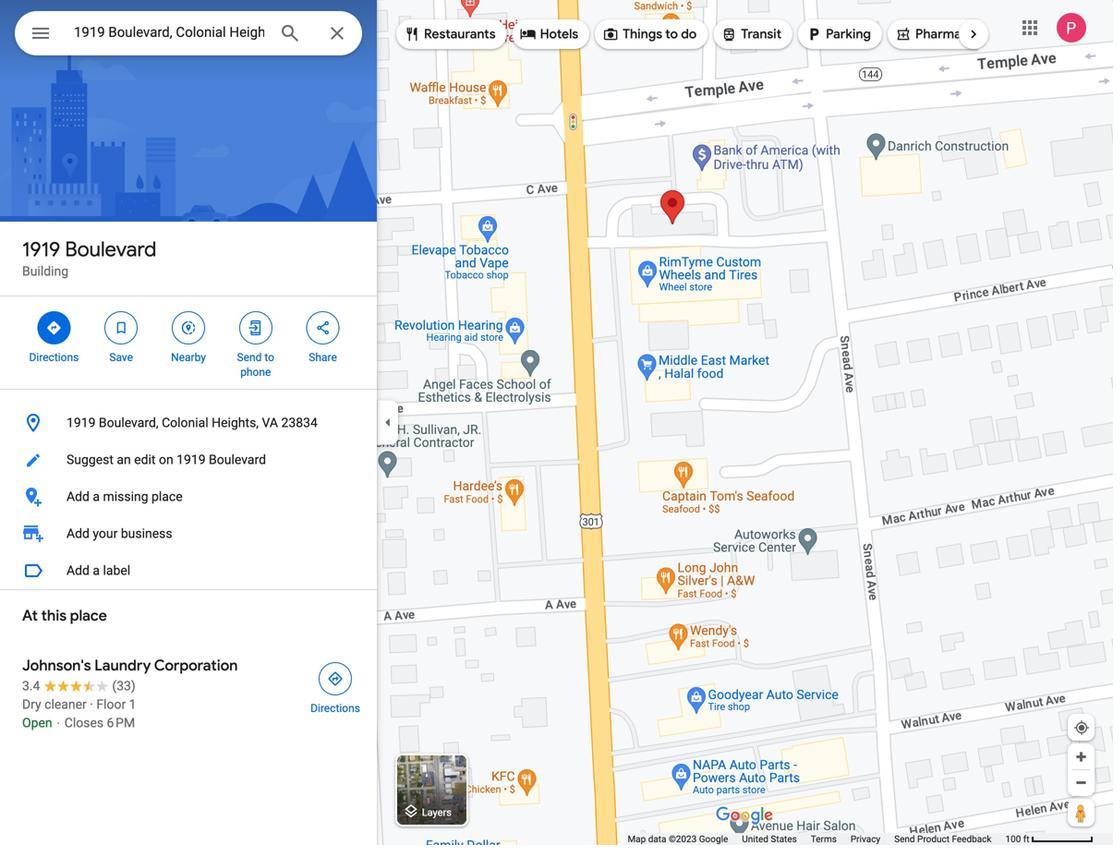Task type: describe. For each thing, give the bounding box(es) containing it.
ft
[[1023, 834, 1030, 845]]

edit
[[134, 452, 156, 467]]

directions inside actions for 1919 boulevard region
[[29, 351, 79, 364]]

1919 for boulevard,
[[67, 415, 96, 430]]

collapse side panel image
[[378, 412, 398, 433]]


[[30, 20, 52, 47]]

suggest an edit on 1919 boulevard
[[67, 452, 266, 467]]

do
[[681, 26, 697, 42]]

 transit
[[721, 24, 782, 44]]

your
[[93, 526, 118, 541]]

a for label
[[93, 563, 100, 578]]

⋅
[[56, 715, 61, 731]]

states
[[771, 834, 797, 845]]

3.4
[[22, 678, 40, 694]]


[[46, 318, 62, 338]]

show street view coverage image
[[1068, 799, 1095, 827]]

dry
[[22, 697, 41, 712]]

add a label button
[[0, 552, 377, 589]]

google account: payton hansen  
(payton.hansen@adept.ai) image
[[1057, 13, 1086, 43]]

corporation
[[154, 656, 238, 675]]

floor
[[96, 697, 126, 712]]

things
[[623, 26, 662, 42]]

send product feedback
[[894, 834, 992, 845]]

6 pm
[[107, 715, 135, 731]]

heights,
[[212, 415, 259, 430]]

label
[[103, 563, 130, 578]]

laundry
[[94, 656, 151, 675]]


[[113, 318, 130, 338]]

1919 boulevard building
[[22, 236, 156, 279]]

product
[[917, 834, 950, 845]]


[[602, 24, 619, 44]]

map data ©2023 google
[[628, 834, 728, 845]]

100 ft
[[1005, 834, 1030, 845]]

add for add a missing place
[[67, 489, 90, 504]]

 restaurants
[[404, 24, 496, 44]]

google maps element
[[0, 0, 1113, 845]]

open
[[22, 715, 52, 731]]

add for add a label
[[67, 563, 90, 578]]


[[315, 318, 331, 338]]

save
[[109, 351, 133, 364]]

directions button
[[299, 657, 371, 716]]

phone
[[240, 366, 271, 379]]

a for missing
[[93, 489, 100, 504]]

add a missing place
[[67, 489, 183, 504]]

va
[[262, 415, 278, 430]]

send for send product feedback
[[894, 834, 915, 845]]

©2023
[[669, 834, 697, 845]]


[[895, 24, 912, 44]]

 things to do
[[602, 24, 697, 44]]


[[721, 24, 737, 44]]


[[520, 24, 536, 44]]

data
[[648, 834, 666, 845]]

available search options for this area region
[[382, 12, 1074, 56]]

directions image
[[327, 671, 344, 687]]

missing
[[103, 489, 148, 504]]

privacy button
[[851, 833, 880, 845]]

100
[[1005, 834, 1021, 845]]

terms button
[[811, 833, 837, 845]]

colonial
[[162, 415, 208, 430]]

this
[[41, 606, 67, 625]]

layers
[[422, 807, 452, 818]]

1919 boulevard, colonial heights, va 23834
[[67, 415, 318, 430]]

·
[[90, 697, 93, 712]]

suggest an edit on 1919 boulevard button
[[0, 442, 377, 478]]

send for send to phone
[[237, 351, 262, 364]]

directions inside button
[[310, 702, 360, 715]]

terms
[[811, 834, 837, 845]]

transit
[[741, 26, 782, 42]]

show your location image
[[1073, 720, 1090, 736]]

actions for 1919 boulevard region
[[0, 297, 377, 389]]

to inside send to phone
[[265, 351, 274, 364]]

send to phone
[[237, 351, 274, 379]]

add for add your business
[[67, 526, 90, 541]]

at this place
[[22, 606, 107, 625]]

boulevard inside button
[[209, 452, 266, 467]]

 button
[[15, 11, 67, 59]]

business
[[121, 526, 172, 541]]

an
[[117, 452, 131, 467]]

share
[[309, 351, 337, 364]]

add your business link
[[0, 515, 377, 552]]

2 vertical spatial 1919
[[177, 452, 206, 467]]

boulevard,
[[99, 415, 159, 430]]

3.4 stars 33 reviews image
[[22, 677, 136, 696]]


[[247, 318, 264, 338]]



Task type: locate. For each thing, give the bounding box(es) containing it.
100 ft button
[[1005, 834, 1094, 845]]

nearby
[[171, 351, 206, 364]]

0 vertical spatial boulevard
[[65, 236, 156, 262]]

2 horizontal spatial 1919
[[177, 452, 206, 467]]

map
[[628, 834, 646, 845]]

send
[[237, 351, 262, 364], [894, 834, 915, 845]]

1
[[129, 697, 136, 712]]

1 vertical spatial place
[[70, 606, 107, 625]]

a
[[93, 489, 100, 504], [93, 563, 100, 578]]

1 a from the top
[[93, 489, 100, 504]]

1 vertical spatial boulevard
[[209, 452, 266, 467]]

1919 inside 1919 boulevard building
[[22, 236, 60, 262]]

add left label
[[67, 563, 90, 578]]

add a label
[[67, 563, 130, 578]]

to inside  things to do
[[665, 26, 678, 42]]

add down suggest
[[67, 489, 90, 504]]

feedback
[[952, 834, 992, 845]]

restaurants
[[424, 26, 496, 42]]

directions down  at the left top
[[29, 351, 79, 364]]

1919 for boulevard
[[22, 236, 60, 262]]

place down suggest an edit on 1919 boulevard on the left of page
[[152, 489, 183, 504]]

1 vertical spatial 1919
[[67, 415, 96, 430]]

1 vertical spatial a
[[93, 563, 100, 578]]

1919 right on
[[177, 452, 206, 467]]

boulevard down the "heights,"
[[209, 452, 266, 467]]

send inside send to phone
[[237, 351, 262, 364]]

0 vertical spatial to
[[665, 26, 678, 42]]

1 horizontal spatial place
[[152, 489, 183, 504]]


[[180, 318, 197, 338]]

1 vertical spatial send
[[894, 834, 915, 845]]

building
[[22, 264, 68, 279]]

0 vertical spatial directions
[[29, 351, 79, 364]]

directions down directions image
[[310, 702, 360, 715]]

to left do on the right top of the page
[[665, 26, 678, 42]]

None field
[[74, 21, 264, 43]]

hotels
[[540, 26, 578, 42]]

a inside add a missing place button
[[93, 489, 100, 504]]

a left missing
[[93, 489, 100, 504]]

send up phone
[[237, 351, 262, 364]]

1 horizontal spatial directions
[[310, 702, 360, 715]]

1 horizontal spatial send
[[894, 834, 915, 845]]

1 horizontal spatial boulevard
[[209, 452, 266, 467]]

1 vertical spatial add
[[67, 526, 90, 541]]

boulevard
[[65, 236, 156, 262], [209, 452, 266, 467]]

0 vertical spatial add
[[67, 489, 90, 504]]

johnson's laundry corporation
[[22, 656, 238, 675]]

parking
[[826, 26, 871, 42]]

0 horizontal spatial directions
[[29, 351, 79, 364]]

1919 boulevard, colonial heights, va 23834 button
[[0, 405, 377, 442]]

google
[[699, 834, 728, 845]]

1 horizontal spatial to
[[665, 26, 678, 42]]

next page image
[[965, 26, 982, 42]]

(33)
[[112, 678, 136, 694]]

at
[[22, 606, 38, 625]]

cleaner
[[44, 697, 87, 712]]

add your business
[[67, 526, 172, 541]]

footer containing map data ©2023 google
[[628, 833, 1005, 845]]

to
[[665, 26, 678, 42], [265, 351, 274, 364]]

1919 boulevard main content
[[0, 0, 377, 845]]

 pharmacies
[[895, 24, 986, 44]]

footer
[[628, 833, 1005, 845]]

united
[[742, 834, 768, 845]]

add inside button
[[67, 489, 90, 504]]

add a missing place button
[[0, 478, 377, 515]]


[[404, 24, 420, 44]]

boulevard inside 1919 boulevard building
[[65, 236, 156, 262]]

send left product
[[894, 834, 915, 845]]

boulevard up building
[[65, 236, 156, 262]]

 search field
[[15, 11, 362, 59]]

2 a from the top
[[93, 563, 100, 578]]

privacy
[[851, 834, 880, 845]]

1919 up building
[[22, 236, 60, 262]]

23834
[[281, 415, 318, 430]]

1919
[[22, 236, 60, 262], [67, 415, 96, 430], [177, 452, 206, 467]]

a left label
[[93, 563, 100, 578]]

0 vertical spatial a
[[93, 489, 100, 504]]

place inside button
[[152, 489, 183, 504]]

0 horizontal spatial to
[[265, 351, 274, 364]]

0 vertical spatial 1919
[[22, 236, 60, 262]]

closes
[[64, 715, 104, 731]]

 parking
[[806, 24, 871, 44]]

place
[[152, 489, 183, 504], [70, 606, 107, 625]]

2 add from the top
[[67, 526, 90, 541]]

0 horizontal spatial 1919
[[22, 236, 60, 262]]

a inside add a label 'button'
[[93, 563, 100, 578]]

suggest
[[67, 452, 114, 467]]

0 horizontal spatial send
[[237, 351, 262, 364]]

 hotels
[[520, 24, 578, 44]]

1 vertical spatial directions
[[310, 702, 360, 715]]

on
[[159, 452, 173, 467]]

united states button
[[742, 833, 797, 845]]

add inside 'button'
[[67, 563, 90, 578]]

0 vertical spatial place
[[152, 489, 183, 504]]

pharmacies
[[915, 26, 986, 42]]

zoom in image
[[1074, 750, 1088, 764]]

1 vertical spatial to
[[265, 351, 274, 364]]

united states
[[742, 834, 797, 845]]

zoom out image
[[1074, 776, 1088, 790]]

directions
[[29, 351, 79, 364], [310, 702, 360, 715]]

0 horizontal spatial place
[[70, 606, 107, 625]]

1919 Boulevard, Colonial Heights, VA 23834 field
[[15, 11, 362, 55]]

1919 up suggest
[[67, 415, 96, 430]]

1 horizontal spatial 1919
[[67, 415, 96, 430]]

add left your
[[67, 526, 90, 541]]

send product feedback button
[[894, 833, 992, 845]]

dry cleaner · floor 1 open ⋅ closes 6 pm
[[22, 697, 136, 731]]

place right this
[[70, 606, 107, 625]]

johnson's
[[22, 656, 91, 675]]

0 vertical spatial send
[[237, 351, 262, 364]]

to up phone
[[265, 351, 274, 364]]

0 horizontal spatial boulevard
[[65, 236, 156, 262]]

none field inside 1919 boulevard, colonial heights, va 23834 field
[[74, 21, 264, 43]]

2 vertical spatial add
[[67, 563, 90, 578]]


[[806, 24, 822, 44]]

3 add from the top
[[67, 563, 90, 578]]

send inside send product feedback button
[[894, 834, 915, 845]]

footer inside the google maps element
[[628, 833, 1005, 845]]

1 add from the top
[[67, 489, 90, 504]]

add
[[67, 489, 90, 504], [67, 526, 90, 541], [67, 563, 90, 578]]



Task type: vqa. For each thing, say whether or not it's contained in the screenshot.

yes



